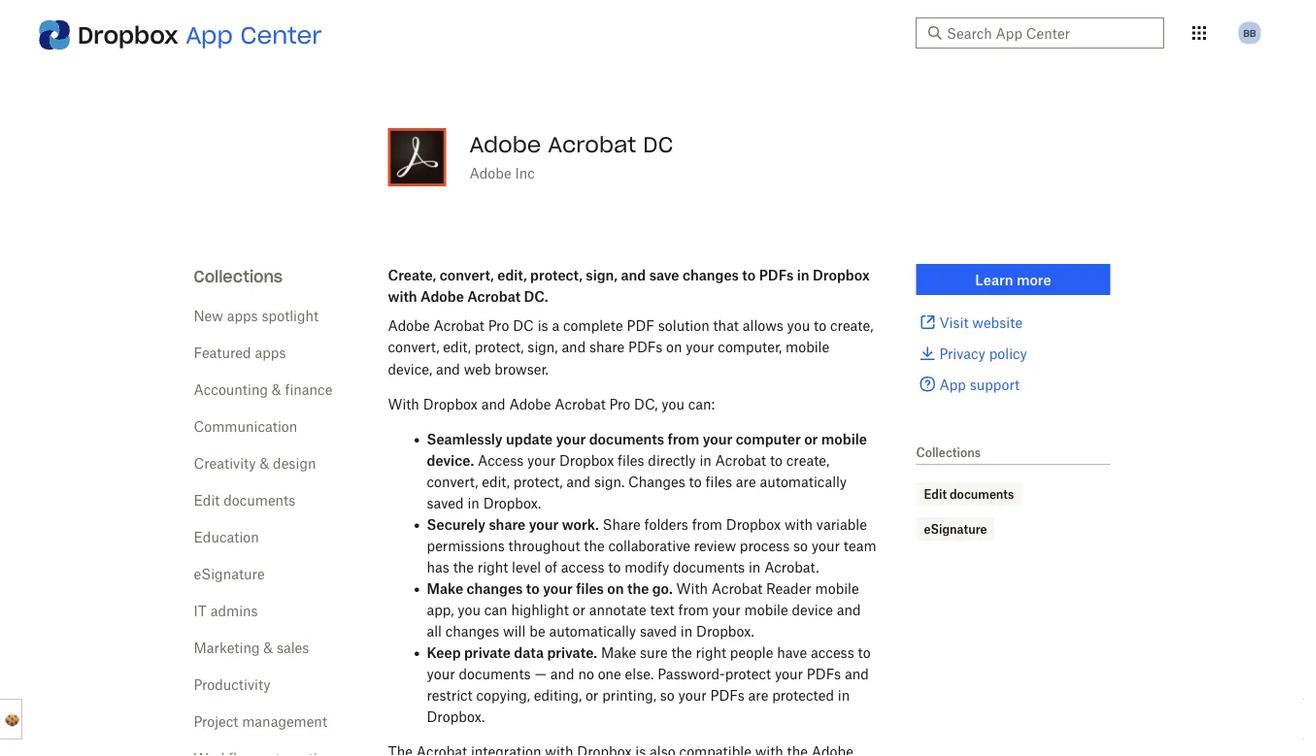 Task type: describe. For each thing, give the bounding box(es) containing it.
app support
[[939, 376, 1020, 393]]

management
[[242, 713, 327, 730]]

acrobat inside create, convert, edit, protect, sign, and save changes to pdfs in dropbox with adobe acrobat dc.
[[467, 288, 521, 304]]

modify
[[625, 559, 669, 576]]

reader
[[766, 581, 812, 597]]

dropbox app center
[[78, 20, 322, 50]]

text
[[650, 602, 674, 619]]

pdf
[[627, 317, 654, 334]]

education
[[194, 529, 259, 545]]

visit website link
[[916, 311, 1110, 334]]

changes inside with acrobat reader mobile app, you can highlight or annotate text from your mobile device and all changes will be automatically saved in dropbox.
[[445, 623, 499, 640]]

mobile down 'reader'
[[744, 602, 788, 619]]

esignature for the rightmost esignature "link"
[[924, 522, 987, 536]]

edit for leftmost edit documents link
[[194, 492, 220, 508]]

to down directly
[[689, 474, 702, 490]]

process
[[740, 538, 790, 555]]

your down password-
[[678, 688, 707, 704]]

design
[[273, 455, 316, 471]]

your up 'throughout'
[[529, 517, 559, 533]]

dc,
[[634, 396, 658, 412]]

dropbox. inside access your dropbox files directly in acrobat to create, convert, edit, protect, and sign. changes to files are automatically saved in dropbox.
[[483, 495, 541, 512]]

and inside with acrobat reader mobile app, you can highlight or annotate text from your mobile device and all changes will be automatically saved in dropbox.
[[837, 602, 861, 619]]

web
[[464, 361, 491, 377]]

acrobat inside with acrobat reader mobile app, you can highlight or annotate text from your mobile device and all changes will be automatically saved in dropbox.
[[712, 581, 762, 597]]

pdfs up "protected"
[[807, 666, 841, 683]]

computer
[[736, 431, 801, 448]]

1 horizontal spatial files
[[618, 453, 644, 469]]

mobile up device
[[815, 581, 859, 597]]

accounting
[[194, 381, 268, 398]]

privacy policy link
[[916, 342, 1110, 365]]

share folders from dropbox with variable permissions throughout the collaborative review process so your team has the right level of access to modify documents in acrobat.
[[427, 517, 876, 576]]

will
[[503, 623, 526, 640]]

edit, inside access your dropbox files directly in acrobat to create, convert, edit, protect, and sign. changes to files are automatically saved in dropbox.
[[482, 474, 510, 490]]

sales
[[277, 639, 309, 656]]

productivity
[[194, 676, 270, 693]]

your inside with acrobat reader mobile app, you can highlight or annotate text from your mobile device and all changes will be automatically saved in dropbox.
[[712, 602, 741, 619]]

apps for featured
[[255, 344, 286, 361]]

featured apps
[[194, 344, 286, 361]]

protect, inside create, convert, edit, protect, sign, and save changes to pdfs in dropbox with adobe acrobat dc.
[[530, 267, 582, 283]]

and inside create, convert, edit, protect, sign, and save changes to pdfs in dropbox with adobe acrobat dc.
[[621, 267, 646, 283]]

keep
[[427, 645, 461, 661]]

creativity
[[194, 455, 256, 471]]

private
[[464, 645, 511, 661]]

pdfs inside create, convert, edit, protect, sign, and save changes to pdfs in dropbox with adobe acrobat dc.
[[759, 267, 794, 283]]

the down work.
[[584, 538, 605, 555]]

the inside make sure the right people have access to your documents — and no one else. password-protect your pdfs and restrict copying, editing, or printing, so your pdfs are protected in dropbox.
[[671, 645, 692, 661]]

1 vertical spatial esignature link
[[194, 566, 265, 582]]

highlight
[[511, 602, 569, 619]]

so inside make sure the right people have access to your documents — and no one else. password-protect your pdfs and restrict copying, editing, or printing, so your pdfs are protected in dropbox.
[[660, 688, 675, 704]]

are inside make sure the right people have access to your documents — and no one else. password-protect your pdfs and restrict copying, editing, or printing, so your pdfs are protected in dropbox.
[[748, 688, 768, 704]]

adobe inside create, convert, edit, protect, sign, and save changes to pdfs in dropbox with adobe acrobat dc.
[[421, 288, 464, 304]]

allows
[[743, 317, 783, 334]]

dropbox. inside make sure the right people have access to your documents — and no one else. password-protect your pdfs and restrict copying, editing, or printing, so your pdfs are protected in dropbox.
[[427, 709, 485, 725]]

access inside make sure the right people have access to your documents — and no one else. password-protect your pdfs and restrict copying, editing, or printing, so your pdfs are protected in dropbox.
[[811, 645, 854, 661]]

all
[[427, 623, 442, 640]]

share inside adobe acrobat pro dc is a complete pdf solution that allows you to create, convert, edit, protect, sign, and share pdfs on your computer, mobile device, and web browser.
[[589, 339, 625, 355]]

bb
[[1243, 27, 1256, 39]]

protect
[[725, 666, 771, 683]]

Search App Center text field
[[947, 22, 1153, 44]]

learn
[[975, 271, 1013, 288]]

1 vertical spatial on
[[607, 581, 624, 597]]

1 vertical spatial you
[[662, 396, 684, 412]]

else.
[[625, 666, 654, 683]]

create, convert, edit, protect, sign, and save changes to pdfs in dropbox with adobe acrobat dc.
[[388, 267, 870, 304]]

marketing & sales link
[[194, 639, 309, 656]]

mobile inside adobe acrobat pro dc is a complete pdf solution that allows you to create, convert, edit, protect, sign, and share pdfs on your computer, mobile device, and web browser.
[[786, 339, 829, 355]]

dc inside adobe acrobat pro dc is a complete pdf solution that allows you to create, convert, edit, protect, sign, and share pdfs on your computer, mobile device, and web browser.
[[513, 317, 534, 334]]

accounting & finance
[[194, 381, 332, 398]]

inc
[[515, 165, 535, 181]]

seamlessly
[[427, 431, 503, 448]]

access inside share folders from dropbox with variable permissions throughout the collaborative review process so your team has the right level of access to modify documents in acrobat.
[[561, 559, 604, 576]]

edit for rightmost edit documents link
[[924, 487, 947, 502]]

from inside with acrobat reader mobile app, you can highlight or annotate text from your mobile device and all changes will be automatically saved in dropbox.
[[678, 602, 709, 619]]

to down the level
[[526, 581, 540, 597]]

productivity link
[[194, 676, 270, 693]]

adobe acrobat dc adobe inc
[[469, 131, 673, 181]]

project management
[[194, 713, 327, 730]]

app,
[[427, 602, 454, 619]]

documents inside seamlessly update your documents from your computer or mobile device.
[[589, 431, 664, 448]]

so inside share folders from dropbox with variable permissions throughout the collaborative review process so your team has the right level of access to modify documents in acrobat.
[[793, 538, 808, 555]]

device.
[[427, 453, 474, 469]]

esignature for esignature "link" to the bottom
[[194, 566, 265, 582]]

make sure the right people have access to your documents — and no one else. password-protect your pdfs and restrict copying, editing, or printing, so your pdfs are protected in dropbox.
[[427, 645, 871, 725]]

throughout
[[508, 538, 580, 555]]

center
[[240, 20, 322, 50]]

communication link
[[194, 418, 297, 435]]

the down permissions
[[453, 559, 474, 576]]

is
[[538, 317, 548, 334]]

featured apps link
[[194, 344, 286, 361]]

one
[[598, 666, 621, 683]]

new apps spotlight
[[194, 307, 319, 324]]

printing,
[[602, 688, 656, 704]]

bb button
[[1234, 17, 1265, 49]]

securely
[[427, 517, 486, 533]]

can:
[[688, 396, 715, 412]]

right inside make sure the right people have access to your documents — and no one else. password-protect your pdfs and restrict copying, editing, or printing, so your pdfs are protected in dropbox.
[[696, 645, 726, 661]]

in inside make sure the right people have access to your documents — and no one else. password-protect your pdfs and restrict copying, editing, or printing, so your pdfs are protected in dropbox.
[[838, 688, 850, 704]]

to inside make sure the right people have access to your documents — and no one else. password-protect your pdfs and restrict copying, editing, or printing, so your pdfs are protected in dropbox.
[[858, 645, 871, 661]]

learn more button
[[916, 264, 1110, 295]]

finance
[[285, 381, 332, 398]]

or inside with acrobat reader mobile app, you can highlight or annotate text from your mobile device and all changes will be automatically saved in dropbox.
[[572, 602, 585, 619]]

accounting & finance link
[[194, 381, 332, 398]]

edit, inside adobe acrobat pro dc is a complete pdf solution that allows you to create, convert, edit, protect, sign, and share pdfs on your computer, mobile device, and web browser.
[[443, 339, 471, 355]]

your inside access your dropbox files directly in acrobat to create, convert, edit, protect, and sign. changes to files are automatically saved in dropbox.
[[527, 453, 556, 469]]

to inside share folders from dropbox with variable permissions throughout the collaborative review process so your team has the right level of access to modify documents in acrobat.
[[608, 559, 621, 576]]

changes inside create, convert, edit, protect, sign, and save changes to pdfs in dropbox with adobe acrobat dc.
[[683, 267, 739, 283]]

in inside share folders from dropbox with variable permissions throughout the collaborative review process so your team has the right level of access to modify documents in acrobat.
[[749, 559, 761, 576]]

solution
[[658, 317, 710, 334]]

2 horizontal spatial files
[[705, 474, 732, 490]]

privacy policy
[[939, 345, 1027, 362]]

access your dropbox files directly in acrobat to create, convert, edit, protect, and sign. changes to files are automatically saved in dropbox.
[[427, 453, 847, 512]]

browser.
[[494, 361, 549, 377]]

mobile inside seamlessly update your documents from your computer or mobile device.
[[821, 431, 867, 448]]

you inside adobe acrobat pro dc is a complete pdf solution that allows you to create, convert, edit, protect, sign, and share pdfs on your computer, mobile device, and web browser.
[[787, 317, 810, 334]]

you inside with acrobat reader mobile app, you can highlight or annotate text from your mobile device and all changes will be automatically saved in dropbox.
[[458, 602, 481, 619]]

marketing
[[194, 639, 260, 656]]

go.
[[652, 581, 673, 597]]

communication
[[194, 418, 297, 435]]

make for changes
[[427, 581, 463, 597]]

has
[[427, 559, 449, 576]]

changes
[[628, 474, 685, 490]]

people
[[730, 645, 773, 661]]

saved inside with acrobat reader mobile app, you can highlight or annotate text from your mobile device and all changes will be automatically saved in dropbox.
[[640, 623, 677, 640]]

documents inside share folders from dropbox with variable permissions throughout the collaborative review process so your team has the right level of access to modify documents in acrobat.
[[673, 559, 745, 576]]

1 horizontal spatial esignature link
[[924, 519, 987, 539]]

dc.
[[524, 288, 548, 304]]

device
[[792, 602, 833, 619]]

creativity & design link
[[194, 455, 316, 471]]

1 vertical spatial changes
[[467, 581, 523, 597]]

visit
[[939, 314, 969, 331]]

with inside create, convert, edit, protect, sign, and save changes to pdfs in dropbox with adobe acrobat dc.
[[388, 288, 417, 304]]

automatically inside with acrobat reader mobile app, you can highlight or annotate text from your mobile device and all changes will be automatically saved in dropbox.
[[549, 623, 636, 640]]

with dropbox and adobe acrobat pro dc, you can:
[[388, 396, 715, 412]]

from inside share folders from dropbox with variable permissions throughout the collaborative review process so your team has the right level of access to modify documents in acrobat.
[[692, 517, 722, 533]]

be
[[529, 623, 545, 640]]

sure
[[640, 645, 668, 661]]

website
[[972, 314, 1023, 331]]

team
[[844, 538, 876, 555]]

more
[[1017, 271, 1051, 288]]

complete
[[563, 317, 623, 334]]

documents inside make sure the right people have access to your documents — and no one else. password-protect your pdfs and restrict copying, editing, or printing, so your pdfs are protected in dropbox.
[[459, 666, 531, 683]]

dropbox. inside with acrobat reader mobile app, you can highlight or annotate text from your mobile device and all changes will be automatically saved in dropbox.
[[696, 623, 754, 640]]



Task type: vqa. For each thing, say whether or not it's contained in the screenshot.


Task type: locate. For each thing, give the bounding box(es) containing it.
to up allows
[[742, 267, 756, 283]]

adobe up 'inc'
[[469, 131, 541, 158]]

with inside with acrobat reader mobile app, you can highlight or annotate text from your mobile device and all changes will be automatically saved in dropbox.
[[676, 581, 708, 597]]

the up password-
[[671, 645, 692, 661]]

esignature
[[924, 522, 987, 536], [194, 566, 265, 582]]

2 vertical spatial changes
[[445, 623, 499, 640]]

apps for new
[[227, 307, 258, 324]]

1 horizontal spatial saved
[[640, 623, 677, 640]]

with up process
[[784, 517, 813, 533]]

pro left is
[[488, 317, 509, 334]]

pro inside adobe acrobat pro dc is a complete pdf solution that allows you to create, convert, edit, protect, sign, and share pdfs on your computer, mobile device, and web browser.
[[488, 317, 509, 334]]

0 horizontal spatial right
[[478, 559, 508, 576]]

protect, down "access"
[[513, 474, 563, 490]]

convert, right create,
[[440, 267, 494, 283]]

your inside share folders from dropbox with variable permissions throughout the collaborative review process so your team has the right level of access to modify documents in acrobat.
[[812, 538, 840, 555]]

or inside seamlessly update your documents from your computer or mobile device.
[[804, 431, 818, 448]]

& left sales
[[263, 639, 273, 656]]

2 horizontal spatial you
[[787, 317, 810, 334]]

review
[[694, 538, 736, 555]]

from
[[668, 431, 699, 448], [692, 517, 722, 533], [678, 602, 709, 619]]

0 horizontal spatial edit documents link
[[194, 492, 295, 508]]

to inside adobe acrobat pro dc is a complete pdf solution that allows you to create, convert, edit, protect, sign, and share pdfs on your computer, mobile device, and web browser.
[[814, 317, 827, 334]]

from up review
[[692, 517, 722, 533]]

saved down the text
[[640, 623, 677, 640]]

1 horizontal spatial right
[[696, 645, 726, 661]]

1 vertical spatial create,
[[786, 453, 829, 469]]

create, down computer
[[786, 453, 829, 469]]

1 horizontal spatial app
[[939, 376, 966, 393]]

right up password-
[[696, 645, 726, 661]]

collections up new apps spotlight link
[[194, 267, 283, 286]]

on down 'solution'
[[666, 339, 682, 355]]

dropbox inside access your dropbox files directly in acrobat to create, convert, edit, protect, and sign. changes to files are automatically saved in dropbox.
[[559, 453, 614, 469]]

adobe down create,
[[421, 288, 464, 304]]

files
[[618, 453, 644, 469], [705, 474, 732, 490], [576, 581, 604, 597]]

on inside adobe acrobat pro dc is a complete pdf solution that allows you to create, convert, edit, protect, sign, and share pdfs on your computer, mobile device, and web browser.
[[666, 339, 682, 355]]

app down privacy
[[939, 376, 966, 393]]

your up people
[[712, 602, 741, 619]]

1 vertical spatial dropbox.
[[696, 623, 754, 640]]

privacy
[[939, 345, 985, 362]]

in inside with acrobat reader mobile app, you can highlight or annotate text from your mobile device and all changes will be automatically saved in dropbox.
[[680, 623, 693, 640]]

access right of
[[561, 559, 604, 576]]

dropbox inside create, convert, edit, protect, sign, and save changes to pdfs in dropbox with adobe acrobat dc.
[[813, 267, 870, 283]]

1 vertical spatial collections
[[916, 445, 981, 460]]

automatically up private.
[[549, 623, 636, 640]]

with down device,
[[388, 396, 419, 412]]

1 vertical spatial protect,
[[475, 339, 524, 355]]

0 vertical spatial convert,
[[440, 267, 494, 283]]

0 vertical spatial or
[[804, 431, 818, 448]]

featured
[[194, 344, 251, 361]]

1 horizontal spatial esignature
[[924, 522, 987, 536]]

esignature link
[[924, 519, 987, 539], [194, 566, 265, 582]]

convert, inside access your dropbox files directly in acrobat to create, convert, edit, protect, and sign. changes to files are automatically saved in dropbox.
[[427, 474, 478, 490]]

your down of
[[543, 581, 573, 597]]

convert, inside create, convert, edit, protect, sign, and save changes to pdfs in dropbox with adobe acrobat dc.
[[440, 267, 494, 283]]

0 vertical spatial make
[[427, 581, 463, 597]]

adobe up update
[[509, 396, 551, 412]]

saved inside access your dropbox files directly in acrobat to create, convert, edit, protect, and sign. changes to files are automatically saved in dropbox.
[[427, 495, 464, 512]]

0 horizontal spatial with
[[388, 396, 419, 412]]

1 vertical spatial share
[[489, 517, 526, 533]]

0 vertical spatial protect,
[[530, 267, 582, 283]]

save
[[649, 267, 679, 283]]

0 vertical spatial so
[[793, 538, 808, 555]]

protect, up web on the top left of the page
[[475, 339, 524, 355]]

0 horizontal spatial esignature
[[194, 566, 265, 582]]

convert, inside adobe acrobat pro dc is a complete pdf solution that allows you to create, convert, edit, protect, sign, and share pdfs on your computer, mobile device, and web browser.
[[388, 339, 439, 355]]

you right allows
[[787, 317, 810, 334]]

0 vertical spatial esignature
[[924, 522, 987, 536]]

copying,
[[476, 688, 530, 704]]

1 horizontal spatial edit documents link
[[924, 485, 1014, 504]]

1 horizontal spatial with
[[784, 517, 813, 533]]

0 horizontal spatial edit documents
[[194, 492, 295, 508]]

0 horizontal spatial dc
[[513, 317, 534, 334]]

0 vertical spatial changes
[[683, 267, 739, 283]]

to right allows
[[814, 317, 827, 334]]

edit,
[[497, 267, 527, 283], [443, 339, 471, 355], [482, 474, 510, 490]]

1 horizontal spatial access
[[811, 645, 854, 661]]

sign, down is
[[528, 339, 558, 355]]

files up the sign.
[[618, 453, 644, 469]]

with for dropbox
[[388, 396, 419, 412]]

0 vertical spatial pro
[[488, 317, 509, 334]]

collections for documents
[[916, 445, 981, 460]]

0 horizontal spatial edit
[[194, 492, 220, 508]]

so down password-
[[660, 688, 675, 704]]

1 horizontal spatial collections
[[916, 445, 981, 460]]

in
[[797, 267, 809, 283], [699, 453, 712, 469], [467, 495, 480, 512], [749, 559, 761, 576], [680, 623, 693, 640], [838, 688, 850, 704]]

0 vertical spatial with
[[388, 288, 417, 304]]

your down update
[[527, 453, 556, 469]]

you left can at the left of page
[[458, 602, 481, 619]]

edit, down "access"
[[482, 474, 510, 490]]

on up the annotate
[[607, 581, 624, 597]]

your inside adobe acrobat pro dc is a complete pdf solution that allows you to create, convert, edit, protect, sign, and share pdfs on your computer, mobile device, and web browser.
[[686, 339, 714, 355]]

share down complete on the left of the page
[[589, 339, 625, 355]]

0 vertical spatial access
[[561, 559, 604, 576]]

& left design on the left bottom
[[260, 455, 269, 471]]

1 horizontal spatial sign,
[[586, 267, 618, 283]]

collections down app support
[[916, 445, 981, 460]]

it
[[194, 603, 207, 619]]

right inside share folders from dropbox with variable permissions throughout the collaborative review process so your team has the right level of access to modify documents in acrobat.
[[478, 559, 508, 576]]

app inside 'app support' link
[[939, 376, 966, 393]]

adobe up device,
[[388, 317, 430, 334]]

collections for apps
[[194, 267, 283, 286]]

convert, up device,
[[388, 339, 439, 355]]

0 vertical spatial saved
[[427, 495, 464, 512]]

2 vertical spatial &
[[263, 639, 273, 656]]

acrobat inside adobe acrobat dc adobe inc
[[548, 131, 636, 158]]

the down modify on the bottom of page
[[627, 581, 649, 597]]

1 vertical spatial so
[[660, 688, 675, 704]]

edit documents
[[924, 487, 1014, 502], [194, 492, 295, 508]]

1 vertical spatial sign,
[[528, 339, 558, 355]]

dc
[[643, 131, 673, 158], [513, 317, 534, 334]]

2 vertical spatial or
[[585, 688, 598, 704]]

annotate
[[589, 602, 646, 619]]

esignature link down the education link
[[194, 566, 265, 582]]

0 horizontal spatial create,
[[786, 453, 829, 469]]

esignature link right 'team'
[[924, 519, 987, 539]]

adobe left 'inc'
[[469, 165, 511, 181]]

apps up the accounting & finance
[[255, 344, 286, 361]]

learn more
[[975, 271, 1051, 288]]

permissions
[[427, 538, 505, 555]]

0 horizontal spatial access
[[561, 559, 604, 576]]

app
[[186, 20, 233, 50], [939, 376, 966, 393]]

1 horizontal spatial make
[[601, 645, 636, 661]]

& for sales
[[263, 639, 273, 656]]

0 horizontal spatial share
[[489, 517, 526, 533]]

your down 'solution'
[[686, 339, 714, 355]]

have
[[777, 645, 807, 661]]

folders
[[644, 517, 688, 533]]

0 vertical spatial &
[[272, 381, 281, 398]]

pro left dc, on the bottom of page
[[609, 396, 630, 412]]

1 horizontal spatial dc
[[643, 131, 673, 158]]

files right changes
[[705, 474, 732, 490]]

1 vertical spatial with
[[784, 517, 813, 533]]

files up the annotate
[[576, 581, 604, 597]]

0 vertical spatial edit,
[[497, 267, 527, 283]]

seamlessly update your documents from your computer or mobile device.
[[427, 431, 867, 469]]

1 vertical spatial &
[[260, 455, 269, 471]]

creativity & design
[[194, 455, 316, 471]]

it admins link
[[194, 603, 258, 619]]

pdfs down pdf
[[628, 339, 663, 355]]

0 vertical spatial right
[[478, 559, 508, 576]]

create, inside adobe acrobat pro dc is a complete pdf solution that allows you to create, convert, edit, protect, sign, and share pdfs on your computer, mobile device, and web browser.
[[830, 317, 873, 334]]

pro
[[488, 317, 509, 334], [609, 396, 630, 412]]

edit, up dc.
[[497, 267, 527, 283]]

1 vertical spatial pro
[[609, 396, 630, 412]]

0 horizontal spatial app
[[186, 20, 233, 50]]

app left center
[[186, 20, 233, 50]]

protect, up dc.
[[530, 267, 582, 283]]

dropbox inside share folders from dropbox with variable permissions throughout the collaborative review process so your team has the right level of access to modify documents in acrobat.
[[726, 517, 781, 533]]

1 horizontal spatial create,
[[830, 317, 873, 334]]

with down create,
[[388, 288, 417, 304]]

2 vertical spatial from
[[678, 602, 709, 619]]

visit website
[[939, 314, 1023, 331]]

1 vertical spatial from
[[692, 517, 722, 533]]

pdfs down protect
[[710, 688, 745, 704]]

edit documents for leftmost edit documents link
[[194, 492, 295, 508]]

you right dc, on the bottom of page
[[662, 396, 684, 412]]

to inside create, convert, edit, protect, sign, and save changes to pdfs in dropbox with adobe acrobat dc.
[[742, 267, 756, 283]]

your down the can:
[[703, 431, 732, 448]]

sign, up complete on the left of the page
[[586, 267, 618, 283]]

1 vertical spatial app
[[939, 376, 966, 393]]

acrobat inside access your dropbox files directly in acrobat to create, convert, edit, protect, and sign. changes to files are automatically saved in dropbox.
[[715, 453, 766, 469]]

1 vertical spatial automatically
[[549, 623, 636, 640]]

1 vertical spatial make
[[601, 645, 636, 661]]

are down computer
[[736, 474, 756, 490]]

or down "no"
[[585, 688, 598, 704]]

0 vertical spatial are
[[736, 474, 756, 490]]

edit, inside create, convert, edit, protect, sign, and save changes to pdfs in dropbox with adobe acrobat dc.
[[497, 267, 527, 283]]

0 vertical spatial files
[[618, 453, 644, 469]]

1 vertical spatial files
[[705, 474, 732, 490]]

convert,
[[440, 267, 494, 283], [388, 339, 439, 355], [427, 474, 478, 490]]

0 horizontal spatial saved
[[427, 495, 464, 512]]

2 vertical spatial dropbox.
[[427, 709, 485, 725]]

0 vertical spatial apps
[[227, 307, 258, 324]]

1 horizontal spatial so
[[793, 538, 808, 555]]

variable
[[816, 517, 867, 533]]

& for finance
[[272, 381, 281, 398]]

pdfs inside adobe acrobat pro dc is a complete pdf solution that allows you to create, convert, edit, protect, sign, and share pdfs on your computer, mobile device, and web browser.
[[628, 339, 663, 355]]

0 vertical spatial with
[[388, 396, 419, 412]]

0 vertical spatial you
[[787, 317, 810, 334]]

edit
[[924, 487, 947, 502], [194, 492, 220, 508]]

access
[[478, 453, 524, 469]]

1 vertical spatial apps
[[255, 344, 286, 361]]

changes up private
[[445, 623, 499, 640]]

1 vertical spatial are
[[748, 688, 768, 704]]

share
[[603, 517, 641, 533]]

dropbox. up people
[[696, 623, 754, 640]]

0 horizontal spatial collections
[[194, 267, 283, 286]]

keep private data private.
[[427, 645, 597, 661]]

0 vertical spatial automatically
[[760, 474, 847, 490]]

mobile right computer
[[821, 431, 867, 448]]

1 vertical spatial saved
[[640, 623, 677, 640]]

to down computer
[[770, 453, 783, 469]]

adobe inside adobe acrobat pro dc is a complete pdf solution that allows you to create, convert, edit, protect, sign, and share pdfs on your computer, mobile device, and web browser.
[[388, 317, 430, 334]]

1 horizontal spatial share
[[589, 339, 625, 355]]

0 vertical spatial collections
[[194, 267, 283, 286]]

make up one
[[601, 645, 636, 661]]

of
[[545, 559, 557, 576]]

access right the have
[[811, 645, 854, 661]]

new
[[194, 307, 223, 324]]

acrobat inside adobe acrobat pro dc is a complete pdf solution that allows you to create, convert, edit, protect, sign, and share pdfs on your computer, mobile device, and web browser.
[[433, 317, 484, 334]]

create, right allows
[[830, 317, 873, 334]]

sign, inside create, convert, edit, protect, sign, and save changes to pdfs in dropbox with adobe acrobat dc.
[[586, 267, 618, 283]]

project management link
[[194, 713, 327, 730]]

1 vertical spatial convert,
[[388, 339, 439, 355]]

dropbox
[[78, 20, 178, 50], [813, 267, 870, 283], [423, 396, 478, 412], [559, 453, 614, 469], [726, 517, 781, 533]]

directly
[[648, 453, 696, 469]]

from up directly
[[668, 431, 699, 448]]

or down make changes to your files on the go.
[[572, 602, 585, 619]]

admins
[[210, 603, 258, 619]]

2 vertical spatial protect,
[[513, 474, 563, 490]]

computer,
[[718, 339, 782, 355]]

policy
[[989, 345, 1027, 362]]

changes right save
[[683, 267, 739, 283]]

protect, inside access your dropbox files directly in acrobat to create, convert, edit, protect, and sign. changes to files are automatically saved in dropbox.
[[513, 474, 563, 490]]

right
[[478, 559, 508, 576], [696, 645, 726, 661]]

0 vertical spatial on
[[666, 339, 682, 355]]

1 horizontal spatial with
[[676, 581, 708, 597]]

1 vertical spatial dc
[[513, 317, 534, 334]]

edit, up web on the top left of the page
[[443, 339, 471, 355]]

your down variable
[[812, 538, 840, 555]]

convert, down the device.
[[427, 474, 478, 490]]

& left finance
[[272, 381, 281, 398]]

marketing & sales
[[194, 639, 309, 656]]

right left the level
[[478, 559, 508, 576]]

sign, inside adobe acrobat pro dc is a complete pdf solution that allows you to create, convert, edit, protect, sign, and share pdfs on your computer, mobile device, and web browser.
[[528, 339, 558, 355]]

to left modify on the bottom of page
[[608, 559, 621, 576]]

changes
[[683, 267, 739, 283], [467, 581, 523, 597], [445, 623, 499, 640]]

2 vertical spatial edit,
[[482, 474, 510, 490]]

and
[[621, 267, 646, 283], [562, 339, 586, 355], [436, 361, 460, 377], [481, 396, 505, 412], [566, 474, 590, 490], [837, 602, 861, 619], [550, 666, 574, 683], [845, 666, 869, 683]]

sign,
[[586, 267, 618, 283], [528, 339, 558, 355]]

your down the have
[[775, 666, 803, 683]]

editing,
[[534, 688, 582, 704]]

data
[[514, 645, 544, 661]]

collaborative
[[608, 538, 690, 555]]

to right the have
[[858, 645, 871, 661]]

1 vertical spatial with
[[676, 581, 708, 597]]

2 vertical spatial files
[[576, 581, 604, 597]]

support
[[970, 376, 1020, 393]]

spotlight
[[262, 307, 319, 324]]

0 horizontal spatial files
[[576, 581, 604, 597]]

make changes to your files on the go.
[[427, 581, 673, 597]]

1 horizontal spatial you
[[662, 396, 684, 412]]

acrobat
[[548, 131, 636, 158], [467, 288, 521, 304], [433, 317, 484, 334], [555, 396, 606, 412], [715, 453, 766, 469], [712, 581, 762, 597]]

0 vertical spatial app
[[186, 20, 233, 50]]

0 vertical spatial esignature link
[[924, 519, 987, 539]]

0 vertical spatial share
[[589, 339, 625, 355]]

protect, inside adobe acrobat pro dc is a complete pdf solution that allows you to create, convert, edit, protect, sign, and share pdfs on your computer, mobile device, and web browser.
[[475, 339, 524, 355]]

dc inside adobe acrobat dc adobe inc
[[643, 131, 673, 158]]

dropbox. down restrict
[[427, 709, 485, 725]]

make inside make sure the right people have access to your documents — and no one else. password-protect your pdfs and restrict copying, editing, or printing, so your pdfs are protected in dropbox.
[[601, 645, 636, 661]]

protect,
[[530, 267, 582, 283], [475, 339, 524, 355], [513, 474, 563, 490]]

with inside share folders from dropbox with variable permissions throughout the collaborative review process so your team has the right level of access to modify documents in acrobat.
[[784, 517, 813, 533]]

so up acrobat.
[[793, 538, 808, 555]]

adobe
[[469, 131, 541, 158], [469, 165, 511, 181], [421, 288, 464, 304], [388, 317, 430, 334], [509, 396, 551, 412]]

apps right 'new'
[[227, 307, 258, 324]]

0 vertical spatial create,
[[830, 317, 873, 334]]

0 horizontal spatial esignature link
[[194, 566, 265, 582]]

make up app,
[[427, 581, 463, 597]]

in inside create, convert, edit, protect, sign, and save changes to pdfs in dropbox with adobe acrobat dc.
[[797, 267, 809, 283]]

to
[[742, 267, 756, 283], [814, 317, 827, 334], [770, 453, 783, 469], [689, 474, 702, 490], [608, 559, 621, 576], [526, 581, 540, 597], [858, 645, 871, 661]]

share up 'throughout'
[[489, 517, 526, 533]]

0 vertical spatial dropbox.
[[483, 495, 541, 512]]

from right the text
[[678, 602, 709, 619]]

0 horizontal spatial make
[[427, 581, 463, 597]]

make
[[427, 581, 463, 597], [601, 645, 636, 661]]

& for design
[[260, 455, 269, 471]]

are inside access your dropbox files directly in acrobat to create, convert, edit, protect, and sign. changes to files are automatically saved in dropbox.
[[736, 474, 756, 490]]

with right go.
[[676, 581, 708, 597]]

edit documents for rightmost edit documents link
[[924, 487, 1014, 502]]

1 horizontal spatial pro
[[609, 396, 630, 412]]

with for acrobat
[[676, 581, 708, 597]]

0 horizontal spatial so
[[660, 688, 675, 704]]

0 horizontal spatial automatically
[[549, 623, 636, 640]]

2 vertical spatial convert,
[[427, 474, 478, 490]]

from inside seamlessly update your documents from your computer or mobile device.
[[668, 431, 699, 448]]

are down protect
[[748, 688, 768, 704]]

and inside access your dropbox files directly in acrobat to create, convert, edit, protect, and sign. changes to files are automatically saved in dropbox.
[[566, 474, 590, 490]]

make for sure
[[601, 645, 636, 661]]

automatically down computer
[[760, 474, 847, 490]]

you
[[787, 317, 810, 334], [662, 396, 684, 412], [458, 602, 481, 619]]

dropbox. up securely share your work.
[[483, 495, 541, 512]]

mobile right computer,
[[786, 339, 829, 355]]

1 horizontal spatial automatically
[[760, 474, 847, 490]]

restrict
[[427, 688, 473, 704]]

changes up can at the left of page
[[467, 581, 523, 597]]

securely share your work.
[[427, 517, 599, 533]]

or inside make sure the right people have access to your documents — and no one else. password-protect your pdfs and restrict copying, editing, or printing, so your pdfs are protected in dropbox.
[[585, 688, 598, 704]]

1 vertical spatial esignature
[[194, 566, 265, 582]]

saved up securely
[[427, 495, 464, 512]]

1 vertical spatial access
[[811, 645, 854, 661]]

your down with dropbox and adobe acrobat pro dc, you can:
[[556, 431, 586, 448]]

2 vertical spatial you
[[458, 602, 481, 619]]

create, inside access your dropbox files directly in acrobat to create, convert, edit, protect, and sign. changes to files are automatically saved in dropbox.
[[786, 453, 829, 469]]

pdfs up allows
[[759, 267, 794, 283]]

automatically inside access your dropbox files directly in acrobat to create, convert, edit, protect, and sign. changes to files are automatically saved in dropbox.
[[760, 474, 847, 490]]

your down keep
[[427, 666, 455, 683]]

0 horizontal spatial on
[[607, 581, 624, 597]]

—
[[534, 666, 547, 683]]

password-
[[658, 666, 725, 683]]



